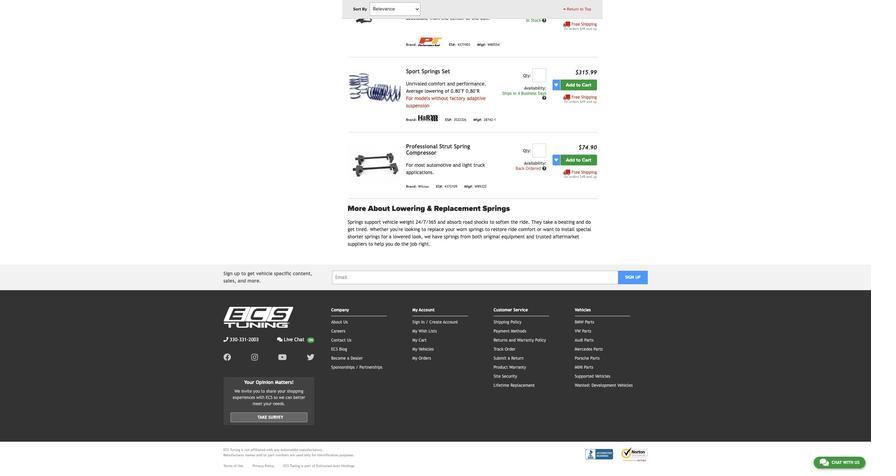 Task type: vqa. For each thing, say whether or not it's contained in the screenshot.
"4371903"
yes



Task type: locate. For each thing, give the bounding box(es) containing it.
1 add to cart from the top
[[566, 9, 592, 15]]

0 vertical spatial for
[[406, 96, 414, 101]]

3 add to cart from the top
[[566, 157, 592, 163]]

0 horizontal spatial get
[[248, 271, 255, 277]]

1 vertical spatial in
[[422, 320, 425, 325]]

2 question circle image from the top
[[543, 96, 547, 100]]

instagram logo image
[[251, 354, 258, 362]]

part down any
[[268, 454, 275, 458]]

parts for vw parts
[[583, 329, 592, 334]]

spring
[[454, 143, 471, 150]]

orders down the $74.90
[[570, 175, 579, 179]]

h&r - corporate logo image
[[418, 115, 439, 121]]

0 horizontal spatial you
[[253, 389, 260, 394]]

1 vertical spatial springs
[[483, 204, 510, 213]]

330-331-2003
[[230, 337, 259, 343]]

ecs
[[332, 347, 338, 352], [266, 396, 273, 401], [224, 449, 229, 452], [284, 465, 289, 469]]

to inside sign up to get vehicle specific content, sales, and more.
[[242, 271, 246, 277]]

3 free from the top
[[572, 170, 580, 175]]

aftermarket
[[553, 234, 580, 240]]

$49 for $74.90
[[580, 175, 586, 179]]

your down absorb
[[446, 227, 455, 233]]

get up shorter
[[348, 227, 355, 233]]

1 orders from the top
[[570, 27, 579, 31]]

job
[[410, 242, 418, 247]]

2 horizontal spatial sign
[[626, 275, 635, 280]]

2 vertical spatial policy
[[265, 465, 274, 469]]

us up careers
[[344, 320, 348, 325]]

tuning inside ecs tuning is not affiliated with any automobile manufacturers. manufacturer names and/or part numbers are used only for identification purposes.
[[230, 449, 240, 452]]

/
[[426, 320, 429, 325], [356, 366, 359, 370]]

cart for $74.90's the add to cart button
[[582, 157, 592, 163]]

1 horizontal spatial from
[[461, 234, 471, 240]]

we right so
[[279, 396, 285, 401]]

in up 'wish'
[[422, 320, 425, 325]]

to inside the return to top "link"
[[581, 7, 584, 11]]

es#: left 4372109
[[436, 185, 444, 189]]

0 vertical spatial warranty
[[517, 338, 534, 343]]

es#: for safely and easily compresses coil springs accessible from the center of the coil.
[[449, 43, 457, 47]]

my for my wish lists
[[413, 329, 418, 334]]

do down the lowered
[[395, 242, 400, 247]]

mfg#: left 28742-
[[474, 118, 483, 122]]

3 my from the top
[[413, 338, 418, 343]]

2 vertical spatial brand:
[[406, 185, 417, 189]]

and down the $315.99
[[587, 100, 593, 104]]

with up meet
[[257, 396, 265, 401]]

1 vertical spatial return
[[512, 357, 524, 361]]

bmw parts
[[575, 320, 595, 325]]

comfort inside unrivaled comfort and performance. average lowering of 0.80"f 0.80"r for models without factory adaptive suspension
[[429, 81, 446, 87]]

0 vertical spatial is
[[241, 449, 244, 452]]

for left most
[[406, 162, 414, 168]]

and right sales,
[[238, 279, 246, 284]]

1 vertical spatial policy
[[536, 338, 547, 343]]

for down the whether
[[382, 234, 388, 240]]

in left stock
[[527, 18, 530, 23]]

mercedes parts link
[[575, 347, 603, 352]]

ecs down numbers
[[284, 465, 289, 469]]

contact
[[332, 338, 346, 343]]

of inside unrivaled comfort and performance. average lowering of 0.80"f 0.80"r for models without factory adaptive suspension
[[445, 88, 450, 94]]

holdings
[[342, 465, 355, 469]]

es#: 4372109
[[436, 185, 458, 189]]

0 horizontal spatial sign
[[224, 271, 233, 277]]

1 vertical spatial qty:
[[524, 149, 532, 153]]

mfg#: w89322
[[465, 185, 487, 189]]

1 vertical spatial chat
[[833, 461, 843, 466]]

2 add to cart from the top
[[566, 82, 592, 88]]

1 vertical spatial from
[[461, 234, 471, 240]]

wanted:
[[575, 384, 591, 389]]

is inside ecs tuning is not affiliated with any automobile manufacturers. manufacturer names and/or part numbers are used only for identification purposes.
[[241, 449, 244, 452]]

1 vertical spatial orders
[[570, 100, 579, 104]]

chat right live
[[295, 337, 305, 343]]

cart right caret up image at the right
[[582, 9, 592, 15]]

site security
[[494, 375, 518, 379]]

mfg#: left w89322
[[465, 185, 474, 189]]

$49 down the $74.90
[[580, 175, 586, 179]]

wanted: development vehicles link
[[575, 384, 633, 389]]

1 vertical spatial get
[[248, 271, 255, 277]]

manufacturers.
[[300, 449, 323, 452]]

0 vertical spatial with
[[257, 396, 265, 401]]

supported vehicles link
[[575, 375, 611, 379]]

my vehicles link
[[413, 347, 434, 352]]

parts down mercedes parts
[[591, 357, 600, 361]]

1 horizontal spatial your
[[278, 389, 286, 394]]

comfort down ride.
[[519, 227, 536, 233]]

equipment
[[502, 234, 525, 240]]

from inside springs support vehicle weight 24/7/365 and absorb road shocks to soften the ride. they take a beating and do get tired. whether you're looking to replace your worn springs to restore ride comfort or want to install special shorter springs for a lowered look, we have springs from both original equipment and trusted aftermarket suppliers to help you do the job right.
[[461, 234, 471, 240]]

of up the without
[[445, 88, 450, 94]]

1 horizontal spatial you
[[386, 242, 393, 247]]

2 availability: from the top
[[525, 86, 547, 91]]

0 vertical spatial return
[[567, 7, 579, 11]]

parts right 'vw'
[[583, 329, 592, 334]]

1 vertical spatial for
[[312, 454, 317, 458]]

my up my wish lists
[[413, 308, 418, 313]]

0 vertical spatial on
[[565, 27, 568, 31]]

1 vertical spatial with
[[266, 449, 273, 452]]

orders down the $315.99
[[570, 100, 579, 104]]

3 free shipping on orders $49 and up from the top
[[565, 170, 597, 179]]

1 for from the top
[[406, 96, 414, 101]]

cart down the $315.99
[[582, 82, 592, 88]]

and left light
[[453, 162, 461, 168]]

1 vertical spatial /
[[356, 366, 359, 370]]

0 vertical spatial springs
[[422, 68, 441, 75]]

is left not
[[241, 449, 244, 452]]

1 vertical spatial availability:
[[525, 86, 547, 91]]

1 vertical spatial we
[[279, 396, 285, 401]]

2 my from the top
[[413, 329, 418, 334]]

mfg#:
[[478, 43, 487, 47], [474, 118, 483, 122], [465, 185, 474, 189]]

0 horizontal spatial chat
[[295, 337, 305, 343]]

coil
[[471, 8, 479, 13]]

for down "average"
[[406, 96, 414, 101]]

0 vertical spatial get
[[348, 227, 355, 233]]

cart for $315.99 the add to cart button
[[582, 82, 592, 88]]

ride
[[509, 227, 517, 233]]

2 add to wish list image from the top
[[555, 158, 558, 162]]

orders for $315.99
[[570, 100, 579, 104]]

invite
[[242, 389, 252, 394]]

2 vertical spatial with
[[844, 461, 854, 466]]

add to cart for $315.99
[[566, 82, 592, 88]]

my left orders
[[413, 357, 418, 361]]

3 availability: from the top
[[525, 161, 547, 166]]

vehicle up you're
[[383, 220, 398, 225]]

add to cart button for $74.90
[[561, 155, 597, 166]]

2 horizontal spatial your
[[446, 227, 455, 233]]

3 orders from the top
[[570, 175, 579, 179]]

safely
[[406, 8, 420, 13]]

set
[[442, 68, 450, 75]]

0 vertical spatial add to cart
[[566, 9, 592, 15]]

experiences
[[233, 396, 255, 401]]

my
[[413, 308, 418, 313], [413, 329, 418, 334], [413, 338, 418, 343], [413, 347, 418, 352], [413, 357, 418, 361]]

2 free shipping on orders $49 and up from the top
[[565, 95, 597, 104]]

take
[[544, 220, 553, 225]]

qty: up back ordered
[[524, 149, 532, 153]]

0 vertical spatial replacement
[[434, 204, 481, 213]]

manufacturer
[[224, 454, 244, 458]]

sign inside 'button'
[[626, 275, 635, 280]]

1 horizontal spatial chat
[[833, 461, 843, 466]]

us
[[344, 320, 348, 325], [347, 338, 352, 343], [855, 461, 860, 466]]

support
[[365, 220, 381, 225]]

/ down dealer
[[356, 366, 359, 370]]

0 vertical spatial mfg#:
[[478, 43, 487, 47]]

on for $74.90
[[565, 175, 568, 179]]

None number field
[[533, 0, 547, 9], [533, 68, 547, 82], [533, 144, 547, 158], [533, 0, 547, 9], [533, 68, 547, 82], [533, 144, 547, 158]]

0 vertical spatial you
[[386, 242, 393, 247]]

2 on from the top
[[565, 100, 568, 104]]

0 vertical spatial in
[[527, 18, 530, 23]]

for down manufacturers.
[[312, 454, 317, 458]]

1 horizontal spatial get
[[348, 227, 355, 233]]

parts for mercedes parts
[[594, 347, 603, 352]]

bmw
[[575, 320, 584, 325]]

tired.
[[356, 227, 369, 233]]

springs up coil.
[[480, 8, 495, 13]]

shipping down the $315.99
[[582, 95, 597, 100]]

about us link
[[332, 320, 348, 325]]

add to cart down the $74.90
[[566, 157, 592, 163]]

2 qty: from the top
[[524, 149, 532, 153]]

add to wish list image for $315.99
[[555, 83, 558, 87]]

brand: left the performance tool - corporate logo
[[406, 43, 417, 47]]

1 vertical spatial do
[[395, 242, 400, 247]]

return to top
[[566, 7, 592, 11]]

replace
[[428, 227, 444, 233]]

in
[[527, 18, 530, 23], [422, 320, 425, 325]]

sign in / create account link
[[413, 320, 458, 325]]

0 vertical spatial free shipping on orders $49 and up
[[565, 22, 597, 31]]

1 horizontal spatial is
[[301, 465, 304, 469]]

cart down the $74.90
[[582, 157, 592, 163]]

4 my from the top
[[413, 347, 418, 352]]

audi
[[575, 338, 584, 343]]

mercedes parts
[[575, 347, 603, 352]]

sponsorships / partnerships
[[332, 366, 383, 370]]

brand: down suspension
[[406, 118, 417, 122]]

free for $315.99
[[572, 95, 580, 100]]

is down used
[[301, 465, 304, 469]]

2 vertical spatial add
[[566, 157, 576, 163]]

live chat link
[[277, 337, 315, 344]]

0 vertical spatial about
[[368, 204, 390, 213]]

1 vertical spatial add to cart button
[[561, 80, 597, 90]]

3 brand: from the top
[[406, 185, 417, 189]]

you right invite
[[253, 389, 260, 394]]

1 vertical spatial add to cart
[[566, 82, 592, 88]]

springs up soften
[[483, 204, 510, 213]]

for
[[382, 234, 388, 240], [312, 454, 317, 458]]

replacement up absorb
[[434, 204, 481, 213]]

ecs for ecs blog
[[332, 347, 338, 352]]

caret up image
[[564, 7, 566, 11]]

$49 for $315.99
[[580, 100, 586, 104]]

add for $74.90
[[566, 157, 576, 163]]

from down easily
[[430, 15, 440, 21]]

0 vertical spatial /
[[426, 320, 429, 325]]

free shipping on orders $49 and up for $315.99
[[565, 95, 597, 104]]

ecs tuning image
[[224, 307, 293, 328]]

springs left set
[[422, 68, 441, 75]]

we
[[235, 389, 240, 394]]

2 vertical spatial free shipping on orders $49 and up
[[565, 170, 597, 179]]

parts up "mercedes parts" link
[[585, 338, 594, 343]]

the down coil
[[472, 15, 479, 21]]

mini
[[575, 366, 583, 370]]

1 $49 from the top
[[580, 27, 586, 31]]

3 add to cart button from the top
[[561, 155, 597, 166]]

2 orders from the top
[[570, 100, 579, 104]]

for inside "for most automotive and light truck applications."
[[406, 162, 414, 168]]

my for my vehicles
[[413, 347, 418, 352]]

2 vertical spatial add to cart
[[566, 157, 592, 163]]

2 vertical spatial on
[[565, 175, 568, 179]]

0 vertical spatial add to wish list image
[[555, 83, 558, 87]]

warranty down 'methods'
[[517, 338, 534, 343]]

ecs tuning is not affiliated with any automobile manufacturers. manufacturer names and/or part numbers are used only for identification purposes.
[[224, 449, 355, 458]]

my left 'wish'
[[413, 329, 418, 334]]

1 brand: from the top
[[406, 43, 417, 47]]

mfg#: left w80554
[[478, 43, 487, 47]]

1 horizontal spatial in
[[527, 18, 530, 23]]

ecs inside we invite you to share your shopping experiences with ecs so we can better meet your needs.
[[266, 396, 273, 401]]

is for not
[[241, 449, 244, 452]]

0 horizontal spatial do
[[395, 242, 400, 247]]

comfort inside springs support vehicle weight 24/7/365 and absorb road shocks to soften the ride. they take a beating and do get tired. whether you're looking to replace your worn springs to restore ride comfort or want to install special shorter springs for a lowered look, we have springs from both original equipment and trusted aftermarket suppliers to help you do the job right.
[[519, 227, 536, 233]]

part down only
[[305, 465, 311, 469]]

0 vertical spatial orders
[[570, 27, 579, 31]]

parts up the porsche parts link
[[594, 347, 603, 352]]

get
[[348, 227, 355, 233], [248, 271, 255, 277]]

phone image
[[224, 338, 229, 343]]

a left dealer
[[347, 357, 350, 361]]

account right create
[[443, 320, 458, 325]]

tuning up manufacturer
[[230, 449, 240, 452]]

springs up help
[[365, 234, 380, 240]]

1 vertical spatial account
[[443, 320, 458, 325]]

question circle image
[[543, 18, 547, 23], [543, 96, 547, 100]]

free shipping on orders $49 and up down the $74.90
[[565, 170, 597, 179]]

sign up button
[[619, 271, 648, 285]]

track order
[[494, 347, 516, 352]]

2 vertical spatial $49
[[580, 175, 586, 179]]

1 vertical spatial question circle image
[[543, 96, 547, 100]]

youtube logo image
[[278, 354, 287, 362]]

1 horizontal spatial we
[[425, 234, 431, 240]]

tuning
[[230, 449, 240, 452], [290, 465, 300, 469]]

business
[[522, 91, 537, 96]]

on
[[565, 27, 568, 31], [565, 100, 568, 104], [565, 175, 568, 179]]

question circle image for in stock
[[543, 18, 547, 23]]

1 question circle image from the top
[[543, 18, 547, 23]]

my account
[[413, 308, 435, 313]]

0 horizontal spatial tuning
[[230, 449, 240, 452]]

restore
[[492, 227, 507, 233]]

take survey
[[258, 416, 284, 420]]

account up sign in / create account
[[419, 308, 435, 313]]

2 for from the top
[[406, 162, 414, 168]]

parts right bmw
[[586, 320, 595, 325]]

tuning down are
[[290, 465, 300, 469]]

facebook logo image
[[224, 354, 231, 362]]

up
[[594, 27, 597, 31], [594, 100, 597, 104], [594, 175, 597, 179], [234, 271, 240, 277], [636, 275, 641, 280]]

es#: left the 3522326
[[446, 118, 453, 122]]

part inside ecs tuning is not affiliated with any automobile manufacturers. manufacturer names and/or part numbers are used only for identification purposes.
[[268, 454, 275, 458]]

get inside springs support vehicle weight 24/7/365 and absorb road shocks to soften the ride. they take a beating and do get tired. whether you're looking to replace your worn springs to restore ride comfort or want to install special shorter springs for a lowered look, we have springs from both original equipment and trusted aftermarket suppliers to help you do the job right.
[[348, 227, 355, 233]]

ecs inside ecs tuning is not affiliated with any automobile manufacturers. manufacturer names and/or part numbers are used only for identification purposes.
[[224, 449, 229, 452]]

2 vertical spatial add to cart button
[[561, 155, 597, 166]]

sign inside sign up to get vehicle specific content, sales, and more.
[[224, 271, 233, 277]]

and up 0.80"f
[[448, 81, 455, 87]]

0 vertical spatial we
[[425, 234, 431, 240]]

from down worn
[[461, 234, 471, 240]]

twitter logo image
[[307, 354, 315, 362]]

0 horizontal spatial springs
[[348, 220, 363, 225]]

1 vertical spatial replacement
[[511, 384, 535, 389]]

1 horizontal spatial return
[[567, 7, 579, 11]]

comfort up lowering
[[429, 81, 446, 87]]

soften
[[496, 220, 510, 225]]

1 horizontal spatial vehicle
[[383, 220, 398, 225]]

vehicle inside sign up to get vehicle specific content, sales, and more.
[[256, 271, 273, 277]]

are
[[290, 454, 295, 458]]

1 vertical spatial part
[[305, 465, 311, 469]]

availability: for $74.90
[[525, 161, 547, 166]]

3 $49 from the top
[[580, 175, 586, 179]]

for inside springs support vehicle weight 24/7/365 and absorb road shocks to soften the ride. they take a beating and do get tired. whether you're looking to replace your worn springs to restore ride comfort or want to install special shorter springs for a lowered look, we have springs from both original equipment and trusted aftermarket suppliers to help you do the job right.
[[382, 234, 388, 240]]

and inside unrivaled comfort and performance. average lowering of 0.80"f 0.80"r for models without factory adaptive suspension
[[448, 81, 455, 87]]

$315.99
[[576, 69, 597, 76]]

your right meet
[[264, 402, 272, 407]]

share
[[266, 389, 277, 394]]

my orders
[[413, 357, 431, 361]]

shipping up payment
[[494, 320, 510, 325]]

1 vertical spatial mfg#:
[[474, 118, 483, 122]]

free down the return to top "link"
[[572, 22, 580, 27]]

parts for bmw parts
[[586, 320, 595, 325]]

1 horizontal spatial tuning
[[290, 465, 300, 469]]

0 vertical spatial free
[[572, 22, 580, 27]]

0 vertical spatial policy
[[511, 320, 522, 325]]

0 vertical spatial qty:
[[524, 73, 532, 78]]

free shipping on orders $49 and up down the $315.99
[[565, 95, 597, 104]]

0 vertical spatial comfort
[[429, 81, 446, 87]]

of right center
[[466, 15, 471, 21]]

es#: 3522326
[[446, 118, 467, 122]]

us for contact us
[[347, 338, 352, 343]]

road
[[463, 220, 473, 225]]

shipping down the $74.90
[[582, 170, 597, 175]]

1 qty: from the top
[[524, 73, 532, 78]]

add to cart
[[566, 9, 592, 15], [566, 82, 592, 88], [566, 157, 592, 163]]

for inside unrivaled comfort and performance. average lowering of 0.80"f 0.80"r for models without factory adaptive suspension
[[406, 96, 414, 101]]

1 add from the top
[[566, 9, 576, 15]]

right.
[[419, 242, 431, 247]]

1 my from the top
[[413, 308, 418, 313]]

0 vertical spatial us
[[344, 320, 348, 325]]

0 horizontal spatial comfort
[[429, 81, 446, 87]]

parts down the porsche parts link
[[585, 366, 594, 370]]

springs
[[422, 68, 441, 75], [483, 204, 510, 213], [348, 220, 363, 225]]

only
[[304, 454, 311, 458]]

2 vertical spatial orders
[[570, 175, 579, 179]]

return inside "link"
[[567, 7, 579, 11]]

create
[[430, 320, 442, 325]]

2 vertical spatial free
[[572, 170, 580, 175]]

return down order
[[512, 357, 524, 361]]

1 vertical spatial add to wish list image
[[555, 158, 558, 162]]

from inside the safely and easily compresses coil springs accessible from the center of the coil.
[[430, 15, 440, 21]]

with left any
[[266, 449, 273, 452]]

2 $49 from the top
[[580, 100, 586, 104]]

4372109
[[445, 185, 458, 189]]

content,
[[293, 271, 313, 277]]

2 free from the top
[[572, 95, 580, 100]]

with
[[257, 396, 265, 401], [266, 449, 273, 452], [844, 461, 854, 466]]

policy inside privacy policy link
[[265, 465, 274, 469]]

tuning for not
[[230, 449, 240, 452]]

get inside sign up to get vehicle specific content, sales, and more.
[[248, 271, 255, 277]]

1 add to wish list image from the top
[[555, 83, 558, 87]]

so
[[274, 396, 278, 401]]

ecs left so
[[266, 396, 273, 401]]

1 horizontal spatial replacement
[[511, 384, 535, 389]]

ecs up manufacturer
[[224, 449, 229, 452]]

light
[[463, 162, 473, 168]]

1 vertical spatial vehicle
[[256, 271, 273, 277]]

account
[[419, 308, 435, 313], [443, 320, 458, 325]]

returns and warranty policy link
[[494, 338, 547, 343]]

my down my cart link
[[413, 347, 418, 352]]

es#4372109 - w89322 - professional strut spring compressor - for most automotive and light truck applications. - wilmar - audi bmw volkswagen mercedes benz mini porsche image
[[348, 144, 401, 183]]

tuning for part
[[290, 465, 300, 469]]

0 horizontal spatial your
[[264, 402, 272, 407]]

a right submit
[[508, 357, 510, 361]]

question circle image right stock
[[543, 18, 547, 23]]

$49 down return to top
[[580, 27, 586, 31]]

free down the $74.90
[[572, 170, 580, 175]]

0 vertical spatial tuning
[[230, 449, 240, 452]]

0 horizontal spatial part
[[268, 454, 275, 458]]

5 my from the top
[[413, 357, 418, 361]]

needs.
[[273, 402, 286, 407]]

vehicle inside springs support vehicle weight 24/7/365 and absorb road shocks to soften the ride. they take a beating and do get tired. whether you're looking to replace your worn springs to restore ride comfort or want to install special shorter springs for a lowered look, we have springs from both original equipment and trusted aftermarket suppliers to help you do the job right.
[[383, 220, 398, 225]]

your
[[446, 227, 455, 233], [278, 389, 286, 394], [264, 402, 272, 407]]

free shipping on orders $49 and up down return to top
[[565, 22, 597, 31]]

2 brand: from the top
[[406, 118, 417, 122]]

add to wish list image for $74.90
[[555, 158, 558, 162]]

0 vertical spatial from
[[430, 15, 440, 21]]

3 on from the top
[[565, 175, 568, 179]]

whether
[[370, 227, 389, 233]]

of left use
[[234, 465, 237, 469]]

0 horizontal spatial vehicle
[[256, 271, 273, 277]]

1 horizontal spatial comfort
[[519, 227, 536, 233]]

add for $315.99
[[566, 82, 576, 88]]

partnerships
[[360, 366, 383, 370]]

parts for audi parts
[[585, 338, 594, 343]]

you inside springs support vehicle weight 24/7/365 and absorb road shocks to soften the ride. they take a beating and do get tired. whether you're looking to replace your worn springs to restore ride comfort or want to install special shorter springs for a lowered look, we have springs from both original equipment and trusted aftermarket suppliers to help you do the job right.
[[386, 242, 393, 247]]

1 vertical spatial $49
[[580, 100, 586, 104]]

my up 'my vehicles' link
[[413, 338, 418, 343]]

availability: up business
[[525, 86, 547, 91]]

3522326
[[454, 118, 467, 122]]

2 add to cart button from the top
[[561, 80, 597, 90]]

Email email field
[[332, 271, 619, 285]]

2 add from the top
[[566, 82, 576, 88]]

free down the $315.99
[[572, 95, 580, 100]]

brand: for unrivaled comfort and performance. average lowering of 0.80"f 0.80"r
[[406, 118, 417, 122]]

return right caret up image at the right
[[567, 7, 579, 11]]

3 add from the top
[[566, 157, 576, 163]]

add to wish list image
[[555, 83, 558, 87], [555, 158, 558, 162]]

availability: up stock
[[525, 13, 547, 18]]

0 horizontal spatial is
[[241, 449, 244, 452]]

chat
[[295, 337, 305, 343], [833, 461, 843, 466]]

/ left create
[[426, 320, 429, 325]]

1 vertical spatial es#:
[[446, 118, 453, 122]]

0 horizontal spatial /
[[356, 366, 359, 370]]

1 vertical spatial on
[[565, 100, 568, 104]]

1 horizontal spatial account
[[443, 320, 458, 325]]

0 vertical spatial question circle image
[[543, 18, 547, 23]]

my cart
[[413, 338, 427, 343]]



Task type: describe. For each thing, give the bounding box(es) containing it.
orders for $74.90
[[570, 175, 579, 179]]

ordered
[[526, 166, 541, 171]]

policy for shipping policy
[[511, 320, 522, 325]]

submit a return link
[[494, 357, 524, 361]]

submit a return
[[494, 357, 524, 361]]

1 vertical spatial warranty
[[510, 366, 527, 370]]

sign for sign up to get vehicle specific content, sales, and more.
[[224, 271, 233, 277]]

can
[[286, 396, 292, 401]]

and up replace
[[438, 220, 446, 225]]

28742-
[[484, 118, 495, 122]]

and down top
[[587, 27, 593, 31]]

professional
[[406, 143, 438, 150]]

returns
[[494, 338, 508, 343]]

auto
[[333, 465, 341, 469]]

a right take
[[555, 220, 557, 225]]

and inside "for most automotive and light truck applications."
[[453, 162, 461, 168]]

2 vertical spatial es#:
[[436, 185, 444, 189]]

beating
[[559, 220, 575, 225]]

parts for porsche parts
[[591, 357, 600, 361]]

1 availability: from the top
[[525, 13, 547, 18]]

1 on from the top
[[565, 27, 568, 31]]

survey
[[269, 416, 284, 420]]

become a dealer link
[[332, 357, 363, 361]]

supported vehicles
[[575, 375, 611, 379]]

0 vertical spatial do
[[586, 220, 592, 225]]

is for part
[[301, 465, 304, 469]]

0 horizontal spatial in
[[422, 320, 425, 325]]

0 horizontal spatial account
[[419, 308, 435, 313]]

want
[[544, 227, 554, 233]]

of left enthusiast
[[312, 465, 315, 469]]

free for $74.90
[[572, 170, 580, 175]]

orders
[[419, 357, 431, 361]]

qty: for $315.99
[[524, 73, 532, 78]]

submit
[[494, 357, 507, 361]]

sign for sign in / create account
[[413, 320, 420, 325]]

without
[[432, 96, 449, 101]]

average
[[406, 88, 424, 94]]

the down easily
[[442, 15, 449, 21]]

numbers
[[276, 454, 289, 458]]

purposes.
[[340, 454, 355, 458]]

ecs tuning is part of enthusiast auto holdings
[[284, 465, 355, 469]]

customer
[[494, 308, 513, 313]]

careers
[[332, 329, 346, 334]]

by
[[362, 7, 367, 11]]

chat inside the live chat link
[[295, 337, 305, 343]]

0 horizontal spatial replacement
[[434, 204, 481, 213]]

install
[[562, 227, 575, 233]]

sport
[[406, 68, 420, 75]]

product
[[494, 366, 508, 370]]

springs inside the safely and easily compresses coil springs accessible from the center of the coil.
[[480, 8, 495, 13]]

my for my cart
[[413, 338, 418, 343]]

mfg#: for unrivaled comfort and performance. average lowering of 0.80"f 0.80"r
[[474, 118, 483, 122]]

comments image
[[820, 459, 830, 467]]

mercedes
[[575, 347, 593, 352]]

take
[[258, 416, 267, 420]]

of inside the safely and easily compresses coil springs accessible from the center of the coil.
[[466, 15, 471, 21]]

comments image
[[277, 338, 283, 343]]

1 horizontal spatial springs
[[422, 68, 441, 75]]

vehicles up orders
[[419, 347, 434, 352]]

compresses
[[444, 8, 469, 13]]

ecs for ecs tuning is not affiliated with any automobile manufacturers. manufacturer names and/or part numbers are used only for identification purposes.
[[224, 449, 229, 452]]

add to cart for $74.90
[[566, 157, 592, 163]]

sign for sign up
[[626, 275, 635, 280]]

privacy policy link
[[253, 464, 274, 469]]

your inside springs support vehicle weight 24/7/365 and absorb road shocks to soften the ride. they take a beating and do get tired. whether you're looking to replace your worn springs to restore ride comfort or want to install special shorter springs for a lowered look, we have springs from both original equipment and trusted aftermarket suppliers to help you do the job right.
[[446, 227, 455, 233]]

sort by
[[354, 7, 367, 11]]

bmw parts link
[[575, 320, 595, 325]]

1 add to cart button from the top
[[561, 7, 597, 17]]

more about lowering & replacement springs
[[348, 204, 510, 213]]

and down the $74.90
[[587, 175, 593, 179]]

terms
[[224, 465, 233, 469]]

cart down 'wish'
[[419, 338, 427, 343]]

we inside springs support vehicle weight 24/7/365 and absorb road shocks to soften the ride. they take a beating and do get tired. whether you're looking to replace your worn springs to restore ride comfort or want to install special shorter springs for a lowered look, we have springs from both original equipment and trusted aftermarket suppliers to help you do the job right.
[[425, 234, 431, 240]]

parts for mini parts
[[585, 366, 594, 370]]

opinion
[[256, 380, 274, 386]]

availability: for $315.99
[[525, 86, 547, 91]]

not
[[245, 449, 250, 452]]

audi parts link
[[575, 338, 594, 343]]

1
[[495, 118, 496, 122]]

policy for privacy policy
[[265, 465, 274, 469]]

springs up the both
[[469, 227, 484, 233]]

my cart link
[[413, 338, 427, 343]]

with inside ecs tuning is not affiliated with any automobile manufacturers. manufacturer names and/or part numbers are used only for identification purposes.
[[266, 449, 273, 452]]

2 horizontal spatial with
[[844, 461, 854, 466]]

brand: for safely and easily compresses coil springs accessible from the center of the coil.
[[406, 43, 417, 47]]

es#4371903 - w80554 - coil spring compressor - safely and easily compresses coil springs accessible from the center of the coil. - performance tool - audi bmw volkswagen mercedes benz mini porsche image
[[348, 0, 401, 35]]

shipping down top
[[582, 22, 597, 27]]

your
[[244, 380, 255, 386]]

2 horizontal spatial policy
[[536, 338, 547, 343]]

you inside we invite you to share your shopping experiences with ecs so we can better meet your needs.
[[253, 389, 260, 394]]

suppliers
[[348, 242, 367, 247]]

become a dealer
[[332, 357, 363, 361]]

live
[[284, 337, 293, 343]]

affiliated
[[251, 449, 265, 452]]

special
[[577, 227, 592, 233]]

vehicles up wanted: development vehicles link
[[596, 375, 611, 379]]

more.
[[248, 279, 261, 284]]

mfg#: for safely and easily compresses coil springs accessible from the center of the coil.
[[478, 43, 487, 47]]

up inside 'button'
[[636, 275, 641, 280]]

better
[[294, 396, 306, 401]]

chat with us link
[[814, 457, 866, 469]]

and inside the safely and easily compresses coil springs accessible from the center of the coil.
[[421, 8, 429, 13]]

automobile
[[281, 449, 298, 452]]

w80554
[[488, 43, 500, 47]]

the down the lowered
[[402, 242, 409, 247]]

springs down worn
[[444, 234, 459, 240]]

for most automotive and light truck applications.
[[406, 162, 485, 175]]

most
[[415, 162, 426, 168]]

live chat
[[284, 337, 305, 343]]

1 free shipping on orders $49 and up from the top
[[565, 22, 597, 31]]

performance tool - corporate logo image
[[418, 37, 443, 46]]

used
[[296, 454, 303, 458]]

add to cart button for $315.99
[[561, 80, 597, 90]]

careers link
[[332, 329, 346, 334]]

vehicles right development
[[618, 384, 633, 389]]

vw parts link
[[575, 329, 592, 334]]

my for my account
[[413, 308, 418, 313]]

back
[[516, 166, 525, 171]]

springs support vehicle weight 24/7/365 and absorb road shocks to soften the ride. they take a beating and do get tired. whether you're looking to replace your worn springs to restore ride comfort or want to install special shorter springs for a lowered look, we have springs from both original equipment and trusted aftermarket suppliers to help you do the job right.
[[348, 220, 592, 247]]

0 horizontal spatial about
[[332, 320, 342, 325]]

dealer
[[351, 357, 363, 361]]

vehicles up bmw parts link
[[575, 308, 591, 313]]

to inside we invite you to share your shopping experiences with ecs so we can better meet your needs.
[[261, 389, 265, 394]]

1 free from the top
[[572, 22, 580, 27]]

free shipping on orders $49 and up for $74.90
[[565, 170, 597, 179]]

us for about us
[[344, 320, 348, 325]]

looking
[[405, 227, 421, 233]]

product warranty
[[494, 366, 527, 370]]

payment
[[494, 329, 510, 334]]

names
[[246, 454, 255, 458]]

shorter
[[348, 234, 364, 240]]

blog
[[340, 347, 347, 352]]

a down you're
[[389, 234, 392, 240]]

$74.90
[[579, 144, 597, 151]]

with inside we invite you to share your shopping experiences with ecs so we can better meet your needs.
[[257, 396, 265, 401]]

wanted: development vehicles
[[575, 384, 633, 389]]

unrivaled
[[406, 81, 427, 87]]

vw parts
[[575, 329, 592, 334]]

terms of use link
[[224, 464, 244, 469]]

2 vertical spatial mfg#:
[[465, 185, 474, 189]]

original
[[484, 234, 500, 240]]

springs inside springs support vehicle weight 24/7/365 and absorb road shocks to soften the ride. they take a beating and do get tired. whether you're looking to replace your worn springs to restore ride comfort or want to install special shorter springs for a lowered look, we have springs from both original equipment and trusted aftermarket suppliers to help you do the job right.
[[348, 220, 363, 225]]

1 horizontal spatial part
[[305, 465, 311, 469]]

up inside sign up to get vehicle specific content, sales, and more.
[[234, 271, 240, 277]]

sign up
[[626, 275, 641, 280]]

cart for 1st the add to cart button from the top of the page
[[582, 9, 592, 15]]

development
[[592, 384, 617, 389]]

on for $315.99
[[565, 100, 568, 104]]

any
[[274, 449, 280, 452]]

in
[[513, 91, 517, 96]]

ride.
[[520, 220, 530, 225]]

we inside we invite you to share your shopping experiences with ecs so we can better meet your needs.
[[279, 396, 285, 401]]

sign in / create account
[[413, 320, 458, 325]]

qty: for $74.90
[[524, 149, 532, 153]]

for inside ecs tuning is not affiliated with any automobile manufacturers. manufacturer names and/or part numbers are used only for identification purposes.
[[312, 454, 317, 458]]

2003
[[249, 337, 259, 343]]

my for my orders
[[413, 357, 418, 361]]

and left trusted
[[527, 234, 535, 240]]

1 horizontal spatial /
[[426, 320, 429, 325]]

center
[[451, 15, 465, 21]]

and up order
[[509, 338, 516, 343]]

and inside sign up to get vehicle specific content, sales, and more.
[[238, 279, 246, 284]]

ecs for ecs tuning is part of enthusiast auto holdings
[[284, 465, 289, 469]]

the up ride
[[511, 220, 519, 225]]

meet
[[253, 402, 262, 407]]

question circle image
[[543, 167, 547, 171]]

shipping policy
[[494, 320, 522, 325]]

lists
[[429, 329, 437, 334]]

professional strut spring compressor link
[[406, 143, 471, 156]]

es#3522326 - 28742-1 - sport springs set - unrivaled comfort and performance. average lowering of 0.80"f 0.80"r - h&r - audi image
[[348, 68, 401, 108]]

and up special
[[577, 220, 585, 225]]

2 vertical spatial us
[[855, 461, 860, 466]]

es#: for unrivaled comfort and performance. average lowering of 0.80"f 0.80"r
[[446, 118, 453, 122]]

2 horizontal spatial springs
[[483, 204, 510, 213]]

product warranty link
[[494, 366, 527, 370]]

1 vertical spatial your
[[278, 389, 286, 394]]

question circle image for ships in 4 business days
[[543, 96, 547, 100]]

sort
[[354, 7, 361, 11]]

chat inside chat with us link
[[833, 461, 843, 466]]



